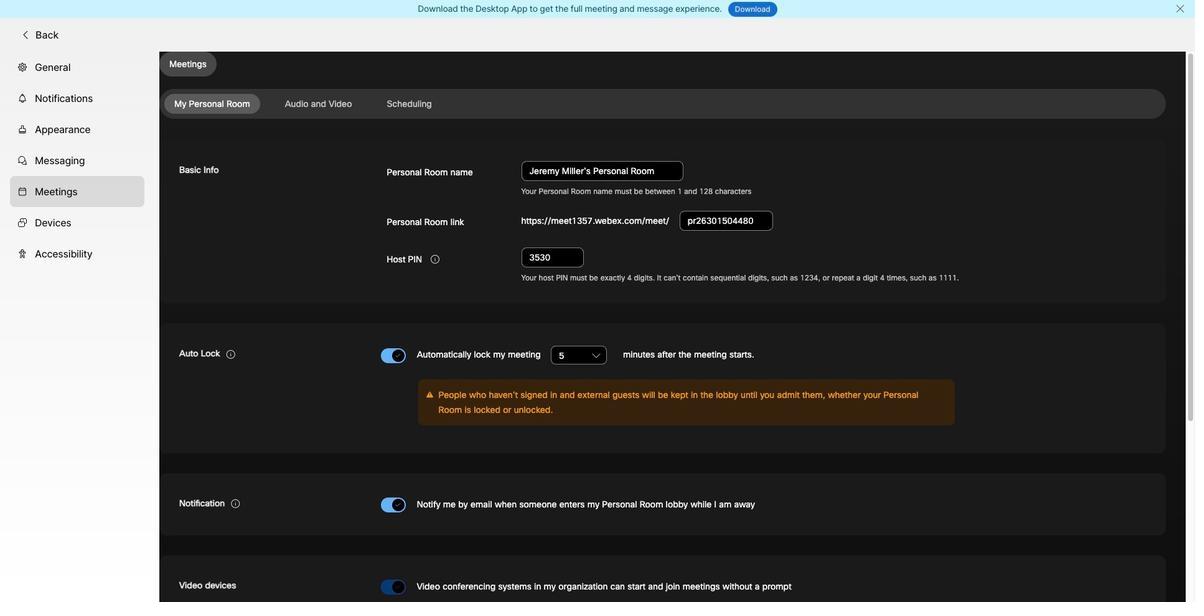 Task type: locate. For each thing, give the bounding box(es) containing it.
appearance tab
[[10, 114, 144, 145]]

settings navigation
[[0, 51, 159, 602]]

general tab
[[10, 51, 144, 83]]

meetings tab
[[10, 176, 144, 207]]

cancel_16 image
[[1175, 4, 1185, 14]]



Task type: vqa. For each thing, say whether or not it's contained in the screenshot.
the Meetings tab
yes



Task type: describe. For each thing, give the bounding box(es) containing it.
notifications tab
[[10, 83, 144, 114]]

devices tab
[[10, 207, 144, 238]]

messaging tab
[[10, 145, 144, 176]]

accessibility tab
[[10, 238, 144, 269]]



